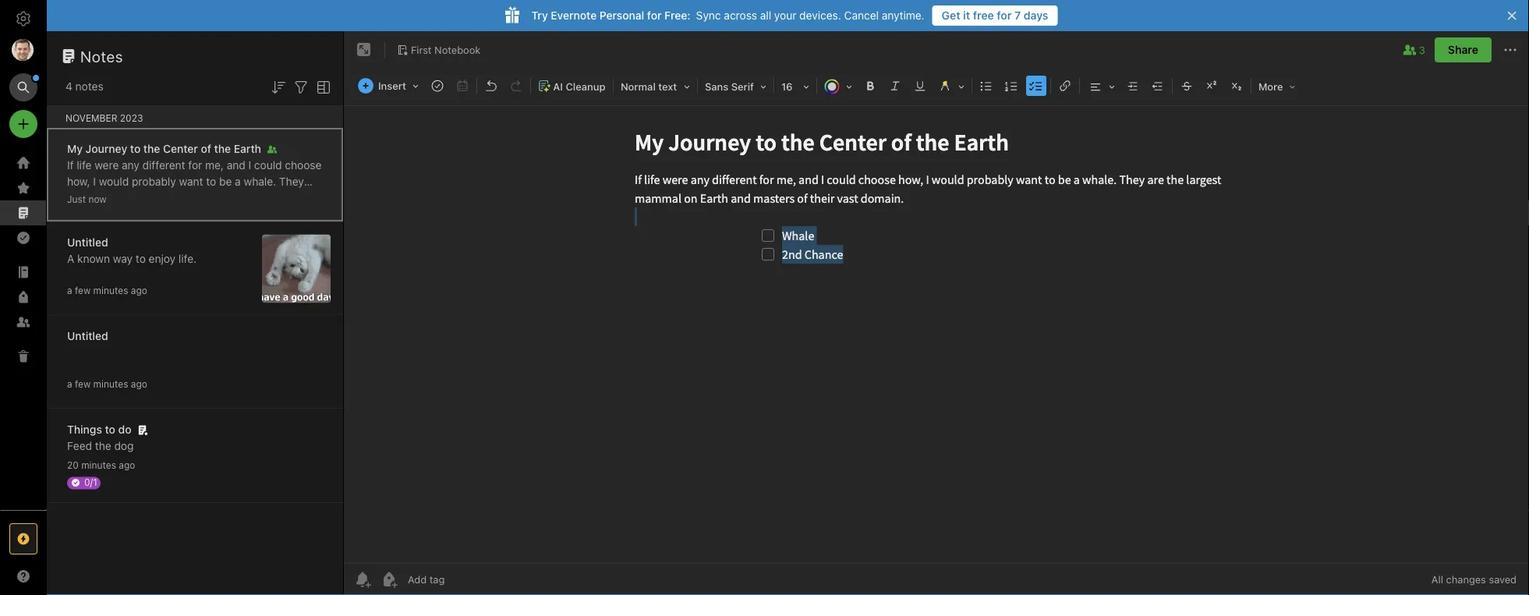 Task type: describe. For each thing, give the bounding box(es) containing it.
Insert field
[[354, 75, 424, 97]]

life.
[[179, 252, 197, 265]]

your
[[774, 9, 797, 22]]

strikethrough image
[[1176, 75, 1198, 97]]

bold image
[[859, 75, 881, 97]]

of inside if life were any different for me, and i could choose how, i would probably want to be a whale. they are the largest mammal on earth and masters of their vast d...
[[298, 191, 308, 204]]

2023
[[120, 112, 143, 123]]

my
[[67, 142, 83, 155]]

add a reminder image
[[353, 570, 372, 589]]

2 vertical spatial ago
[[119, 460, 135, 471]]

1 few from the top
[[75, 285, 91, 296]]

largest
[[105, 191, 140, 204]]

if
[[67, 159, 74, 172]]

2 vertical spatial a
[[67, 379, 72, 390]]

text
[[659, 81, 677, 92]]

upgrade image
[[14, 530, 33, 548]]

for for 7
[[997, 9, 1012, 22]]

free:
[[665, 9, 691, 22]]

if life were any different for me, and i could choose how, i would probably want to be a whale. they are the largest mammal on earth and masters of their vast d...
[[67, 159, 322, 221]]

changes
[[1446, 574, 1486, 585]]

Add tag field
[[406, 573, 523, 586]]

notebook
[[435, 44, 481, 55]]

1 vertical spatial and
[[233, 191, 252, 204]]

want
[[179, 175, 203, 188]]

do
[[118, 423, 131, 436]]

7
[[1015, 9, 1021, 22]]

expand note image
[[355, 41, 374, 59]]

Account field
[[0, 34, 47, 66]]

november 2023
[[66, 112, 143, 123]]

could
[[254, 159, 282, 172]]

to left do
[[105, 423, 115, 436]]

subscript image
[[1226, 75, 1248, 97]]

were
[[95, 159, 119, 172]]

4
[[66, 80, 72, 93]]

0 vertical spatial and
[[227, 159, 246, 172]]

masters
[[255, 191, 295, 204]]

2 vertical spatial minutes
[[81, 460, 116, 471]]

1 vertical spatial ago
[[131, 379, 147, 390]]

they
[[279, 175, 304, 188]]

untitled for untitled a known way to enjoy life.
[[67, 236, 108, 249]]

3 button
[[1401, 41, 1426, 59]]

free
[[973, 9, 994, 22]]

center
[[163, 142, 198, 155]]

outdent image
[[1147, 75, 1169, 97]]

a inside if life were any different for me, and i could choose how, i would probably want to be a whale. they are the largest mammal on earth and masters of their vast d...
[[235, 175, 241, 188]]

get it free for 7 days button
[[933, 5, 1058, 26]]

More field
[[1253, 75, 1301, 97]]

Alignment field
[[1082, 75, 1121, 97]]

home image
[[14, 154, 33, 172]]

16
[[781, 81, 793, 92]]

first notebook button
[[392, 39, 486, 61]]

how,
[[67, 175, 90, 188]]

days
[[1024, 9, 1049, 22]]

across
[[724, 9, 757, 22]]

get
[[942, 9, 961, 22]]

1 vertical spatial a
[[67, 285, 72, 296]]

life
[[77, 159, 92, 172]]

for for free:
[[647, 9, 662, 22]]

things
[[67, 423, 102, 436]]

cancel
[[844, 9, 879, 22]]

anytime.
[[882, 9, 925, 22]]

settings image
[[14, 9, 33, 28]]

known
[[77, 252, 110, 265]]

a
[[67, 252, 74, 265]]

enjoy
[[149, 252, 176, 265]]

ai cleanup
[[553, 81, 606, 92]]

WHAT'S NEW field
[[0, 564, 47, 589]]

whale.
[[244, 175, 276, 188]]

more actions image
[[1501, 41, 1520, 59]]

just now
[[67, 194, 107, 205]]

numbered list image
[[1001, 75, 1022, 97]]

sans serif
[[705, 81, 754, 92]]

any
[[122, 159, 140, 172]]

things to do
[[67, 423, 131, 436]]

november
[[66, 112, 117, 123]]

try evernote personal for free: sync across all your devices. cancel anytime.
[[532, 9, 925, 22]]

click to expand image
[[40, 566, 52, 585]]

way
[[113, 252, 133, 265]]

0 horizontal spatial i
[[93, 175, 96, 188]]

their
[[67, 208, 90, 221]]

sans
[[705, 81, 729, 92]]

0/1
[[84, 477, 97, 488]]

0 vertical spatial ago
[[131, 285, 147, 296]]

serif
[[731, 81, 754, 92]]

to up any at the top left
[[130, 142, 141, 155]]

Font size field
[[776, 75, 815, 97]]

Font family field
[[700, 75, 772, 97]]

all changes saved
[[1432, 574, 1517, 585]]

Sort options field
[[269, 76, 288, 97]]

task image
[[427, 75, 448, 97]]



Task type: vqa. For each thing, say whether or not it's contained in the screenshot.
Get it free for 7 days
yes



Task type: locate. For each thing, give the bounding box(es) containing it.
1 vertical spatial minutes
[[93, 379, 128, 390]]

0 horizontal spatial of
[[201, 142, 211, 155]]

add tag image
[[380, 570, 399, 589]]

would
[[99, 175, 129, 188]]

2 few from the top
[[75, 379, 91, 390]]

earth up could in the top of the page
[[234, 142, 261, 155]]

insert link image
[[1054, 75, 1076, 97]]

untitled inside untitled a known way to enjoy life.
[[67, 236, 108, 249]]

a few minutes ago
[[67, 285, 147, 296], [67, 379, 147, 390]]

add filters image
[[292, 78, 310, 97]]

2 a few minutes ago from the top
[[67, 379, 147, 390]]

saved
[[1489, 574, 1517, 585]]

try
[[532, 9, 548, 22]]

Add filters field
[[292, 76, 310, 97]]

Highlight field
[[933, 75, 970, 97]]

and
[[227, 159, 246, 172], [233, 191, 252, 204]]

untitled up known on the top left of page
[[67, 236, 108, 249]]

all
[[1432, 574, 1444, 585]]

20
[[67, 460, 79, 471]]

just
[[67, 194, 86, 205]]

normal
[[621, 81, 656, 92]]

share button
[[1435, 37, 1492, 62]]

ago up do
[[131, 379, 147, 390]]

journey
[[86, 142, 127, 155]]

minutes
[[93, 285, 128, 296], [93, 379, 128, 390], [81, 460, 116, 471]]

earth
[[234, 142, 261, 155], [204, 191, 230, 204]]

choose
[[285, 159, 322, 172]]

1 horizontal spatial i
[[248, 159, 251, 172]]

devices.
[[800, 9, 841, 22]]

ago down way
[[131, 285, 147, 296]]

1 vertical spatial earth
[[204, 191, 230, 204]]

0 vertical spatial few
[[75, 285, 91, 296]]

dog
[[114, 439, 134, 452]]

earth inside if life were any different for me, and i could choose how, i would probably want to be a whale. they are the largest mammal on earth and masters of their vast d...
[[204, 191, 230, 204]]

a few minutes ago down known on the top left of page
[[67, 285, 147, 296]]

i
[[248, 159, 251, 172], [93, 175, 96, 188]]

mammal
[[143, 191, 185, 204]]

it
[[963, 9, 970, 22]]

note window element
[[344, 31, 1529, 595]]

Heading level field
[[615, 75, 696, 97]]

a right be
[[235, 175, 241, 188]]

for
[[647, 9, 662, 22], [997, 9, 1012, 22], [188, 159, 202, 172]]

minutes up things to do
[[93, 379, 128, 390]]

notes
[[75, 80, 103, 93]]

more
[[1259, 81, 1283, 92]]

for inside get it free for 7 days button
[[997, 9, 1012, 22]]

superscript image
[[1201, 75, 1223, 97]]

personal
[[600, 9, 644, 22]]

1 untitled from the top
[[67, 236, 108, 249]]

d...
[[117, 208, 133, 221]]

0 vertical spatial of
[[201, 142, 211, 155]]

my journey to the center of the earth
[[67, 142, 261, 155]]

of down they
[[298, 191, 308, 204]]

few up the things
[[75, 379, 91, 390]]

4 notes
[[66, 80, 103, 93]]

untitled
[[67, 236, 108, 249], [67, 330, 108, 342]]

View options field
[[310, 76, 333, 97]]

feed
[[67, 439, 92, 452]]

0 vertical spatial minutes
[[93, 285, 128, 296]]

the down things to do
[[95, 439, 111, 452]]

ai
[[553, 81, 563, 92]]

tree
[[0, 151, 47, 509]]

cleanup
[[566, 81, 606, 92]]

insert
[[378, 80, 406, 92]]

0 vertical spatial a
[[235, 175, 241, 188]]

are
[[67, 191, 83, 204]]

to inside if life were any different for me, and i could choose how, i would probably want to be a whale. they are the largest mammal on earth and masters of their vast d...
[[206, 175, 216, 188]]

Font color field
[[819, 75, 858, 97]]

the up the different
[[143, 142, 160, 155]]

0 vertical spatial untitled
[[67, 236, 108, 249]]

underline image
[[909, 75, 931, 97]]

account image
[[12, 39, 34, 61]]

probably
[[132, 175, 176, 188]]

me,
[[205, 159, 224, 172]]

on
[[188, 191, 201, 204]]

untitled for untitled
[[67, 330, 108, 342]]

1 vertical spatial untitled
[[67, 330, 108, 342]]

0 horizontal spatial earth
[[204, 191, 230, 204]]

now
[[88, 194, 107, 205]]

indent image
[[1122, 75, 1144, 97]]

undo image
[[480, 75, 502, 97]]

for up want
[[188, 159, 202, 172]]

Note Editor text field
[[344, 106, 1529, 563]]

untitled a known way to enjoy life.
[[67, 236, 197, 265]]

evernote
[[551, 9, 597, 22]]

a
[[235, 175, 241, 188], [67, 285, 72, 296], [67, 379, 72, 390]]

few
[[75, 285, 91, 296], [75, 379, 91, 390]]

untitled down known on the top left of page
[[67, 330, 108, 342]]

for inside if life were any different for me, and i could choose how, i would probably want to be a whale. they are the largest mammal on earth and masters of their vast d...
[[188, 159, 202, 172]]

1 horizontal spatial of
[[298, 191, 308, 204]]

notes
[[80, 47, 123, 65]]

a up the things
[[67, 379, 72, 390]]

of up me,
[[201, 142, 211, 155]]

italic image
[[884, 75, 906, 97]]

20 minutes ago
[[67, 460, 135, 471]]

a few minutes ago up things to do
[[67, 379, 147, 390]]

1 vertical spatial a few minutes ago
[[67, 379, 147, 390]]

0 horizontal spatial for
[[188, 159, 202, 172]]

ago
[[131, 285, 147, 296], [131, 379, 147, 390], [119, 460, 135, 471]]

to
[[130, 142, 141, 155], [206, 175, 216, 188], [136, 252, 146, 265], [105, 423, 115, 436]]

0 vertical spatial earth
[[234, 142, 261, 155]]

a down 'a'
[[67, 285, 72, 296]]

2 horizontal spatial for
[[997, 9, 1012, 22]]

vast
[[93, 208, 114, 221]]

different
[[142, 159, 185, 172]]

all
[[760, 9, 771, 22]]

the inside if life were any different for me, and i could choose how, i would probably want to be a whale. they are the largest mammal on earth and masters of their vast d...
[[86, 191, 102, 204]]

i right 'how,'
[[93, 175, 96, 188]]

to left be
[[206, 175, 216, 188]]

feed the dog
[[67, 439, 134, 452]]

to inside untitled a known way to enjoy life.
[[136, 252, 146, 265]]

normal text
[[621, 81, 677, 92]]

checklist image
[[1026, 75, 1047, 97]]

the
[[143, 142, 160, 155], [214, 142, 231, 155], [86, 191, 102, 204], [95, 439, 111, 452]]

0 vertical spatial a few minutes ago
[[67, 285, 147, 296]]

1 horizontal spatial earth
[[234, 142, 261, 155]]

1 a few minutes ago from the top
[[67, 285, 147, 296]]

3
[[1419, 44, 1426, 56]]

the right just
[[86, 191, 102, 204]]

get it free for 7 days
[[942, 9, 1049, 22]]

thumbnail image
[[262, 234, 331, 303]]

be
[[219, 175, 232, 188]]

1 vertical spatial few
[[75, 379, 91, 390]]

bulleted list image
[[976, 75, 997, 97]]

0 vertical spatial i
[[248, 159, 251, 172]]

first notebook
[[411, 44, 481, 55]]

first
[[411, 44, 432, 55]]

of
[[201, 142, 211, 155], [298, 191, 308, 204]]

the up me,
[[214, 142, 231, 155]]

earth down be
[[204, 191, 230, 204]]

1 horizontal spatial for
[[647, 9, 662, 22]]

to right way
[[136, 252, 146, 265]]

2 untitled from the top
[[67, 330, 108, 342]]

1 vertical spatial of
[[298, 191, 308, 204]]

i left could in the top of the page
[[248, 159, 251, 172]]

and up be
[[227, 159, 246, 172]]

ai cleanup button
[[533, 75, 611, 97]]

few down known on the top left of page
[[75, 285, 91, 296]]

ago down "dog"
[[119, 460, 135, 471]]

More actions field
[[1501, 37, 1520, 62]]

minutes down way
[[93, 285, 128, 296]]

1 vertical spatial i
[[93, 175, 96, 188]]

sync
[[696, 9, 721, 22]]

for left the "7"
[[997, 9, 1012, 22]]

share
[[1448, 43, 1479, 56]]

for left free:
[[647, 9, 662, 22]]

minutes up 0/1
[[81, 460, 116, 471]]

and down the whale.
[[233, 191, 252, 204]]



